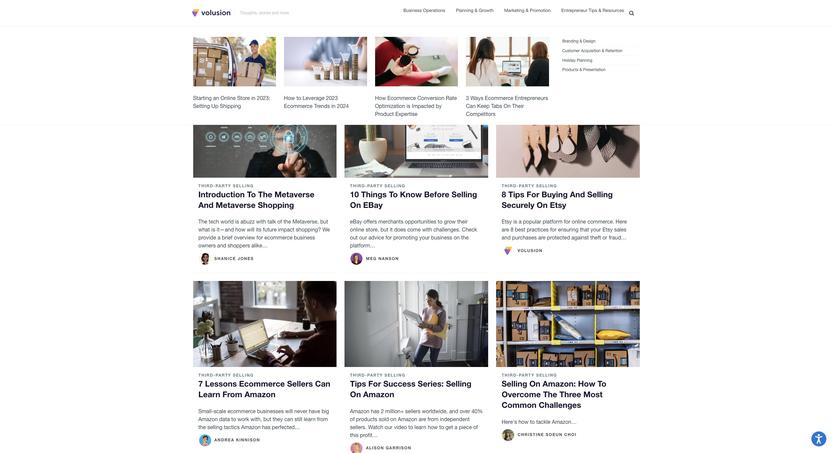 Task type: locate. For each thing, give the bounding box(es) containing it.
etsy down buying
[[550, 201, 567, 210]]

sellers
[[405, 409, 421, 415]]

for down platform on the right
[[550, 227, 557, 233]]

advice
[[369, 235, 384, 241]]

1 horizontal spatial of
[[350, 417, 355, 423]]

0 vertical spatial in
[[251, 95, 256, 101]]

ecommerce down leverage
[[284, 103, 313, 109]]

planning
[[456, 8, 474, 13], [577, 58, 593, 63]]

0 horizontal spatial of
[[278, 219, 282, 225]]

third-party selling
[[193, 39, 334, 58]]

how up "overview"
[[235, 227, 245, 233]]

2 vertical spatial are
[[419, 417, 426, 423]]

selling on amazon: how to overcome the three most common challenges image
[[497, 282, 640, 368]]

1 horizontal spatial learn
[[415, 425, 426, 431]]

and up the independent
[[449, 409, 458, 415]]

& for growth
[[475, 8, 478, 13]]

offers
[[364, 219, 377, 225]]

ecommerce up optimization
[[388, 95, 416, 101]]

but inside 'ebay offers merchants opportunities to grow their online store, but it does come with challenges. check out our advice for promoting your business on the platform…'
[[381, 227, 389, 233]]

will
[[247, 227, 255, 233], [285, 409, 293, 415]]

how up most
[[578, 380, 596, 389]]

third-party selling introduction to the metaverse and metaverse shopping
[[198, 184, 315, 210]]

a right get
[[455, 425, 458, 431]]

learn down have on the bottom left
[[304, 417, 316, 423]]

1 horizontal spatial how
[[375, 95, 386, 101]]

is inside etsy is a popular platform for online commerce. here are 8 best practices for ensuring that your etsy sales and purchases are protected against theft or fraud…
[[514, 219, 517, 225]]

and
[[272, 11, 279, 15], [339, 65, 352, 75], [570, 190, 585, 199], [198, 201, 214, 210], [502, 235, 511, 241], [217, 243, 226, 249], [449, 409, 458, 415]]

on left these
[[218, 74, 227, 84]]

1 vertical spatial will
[[285, 409, 293, 415]]

0 horizontal spatial metaverse
[[216, 201, 256, 210]]

get
[[446, 425, 453, 431]]

a left brief
[[218, 235, 221, 241]]

sold
[[379, 417, 389, 423]]

selling up know
[[385, 184, 406, 189]]

our inside amazon has 2 million+ sellers worldwide, and over 40% of products sold on amazon are from independent sellers. watch our video to learn how to get a piece of this profit…
[[385, 425, 393, 431]]

0 horizontal spatial products
[[219, 65, 251, 75]]

1 vertical spatial online
[[350, 227, 364, 233]]

but left 'it'
[[381, 227, 389, 233]]

0 horizontal spatial are
[[419, 417, 426, 423]]

how right the here's at the right bottom of the page
[[519, 419, 529, 425]]

buying
[[542, 190, 568, 199]]

amazon down small-
[[198, 417, 218, 423]]

third- inside 'third-party selling introduction to the metaverse and metaverse shopping'
[[198, 184, 216, 189]]

and down brief
[[217, 243, 226, 249]]

third- for third-party selling introduction to the metaverse and metaverse shopping
[[198, 184, 216, 189]]

1 horizontal spatial planning
[[577, 58, 593, 63]]

to right video
[[409, 425, 413, 431]]

the up impact
[[284, 219, 291, 225]]

third- for third-party selling 8 tips for buying and selling securely on etsy
[[502, 184, 519, 189]]

0 vertical spatial can
[[466, 103, 476, 109]]

has inside small-scale ecommerce businesses will never have big amazon data to work with, but they can still learn from the selling tactics amazon has perfected…
[[262, 425, 271, 431]]

1 horizontal spatial are
[[502, 227, 509, 233]]

1 vertical spatial planning
[[577, 58, 593, 63]]

0 vertical spatial planning
[[456, 8, 474, 13]]

party inside third-party selling 8 tips for buying and selling securely on etsy
[[519, 184, 535, 189]]

branding
[[563, 39, 579, 44]]

that
[[580, 227, 589, 233]]

sales.
[[494, 65, 515, 75]]

ecommerce
[[265, 235, 293, 241], [228, 409, 256, 415]]

third-party selling 10 things to know before selling on ebay
[[350, 184, 477, 210]]

on down buying
[[537, 201, 548, 210]]

2023
[[326, 95, 338, 101]]

optimization
[[375, 103, 405, 109]]

trends
[[314, 103, 330, 109]]

0 vertical spatial your
[[591, 227, 601, 233]]

1 vertical spatial can
[[284, 417, 293, 423]]

0 horizontal spatial has
[[262, 425, 271, 431]]

andrea
[[214, 438, 234, 443]]

the tech world is abuzz with talk of the metaverse, but what is it—and how will its future impact shopping? we provide a brief overview for ecommerce business owners and shoppers alike…
[[198, 219, 330, 249]]

with up "its" at the bottom left of the page
[[256, 219, 266, 225]]

meg
[[366, 256, 377, 261]]

0 horizontal spatial ebay
[[350, 219, 362, 225]]

0 vertical spatial with
[[256, 219, 266, 225]]

selling inside small-scale ecommerce businesses will never have big amazon data to work with, but they can still learn from the selling tactics amazon has perfected…
[[207, 425, 223, 431]]

amazon inside third-party selling 7 lessons ecommerce sellers can learn from amazon
[[245, 390, 276, 400]]

has left "2"
[[371, 409, 380, 415]]

of right talk
[[278, 219, 282, 225]]

0 horizontal spatial online
[[350, 227, 364, 233]]

for inside third-party selling 8 tips for buying and selling securely on etsy
[[527, 190, 540, 199]]

how inside how to leverage 2023 ecommerce trends in 2024
[[284, 95, 295, 101]]

& down holiday planning link
[[580, 68, 582, 72]]

the down check
[[461, 235, 469, 241]]

but
[[320, 219, 328, 225], [381, 227, 389, 233], [264, 417, 271, 423]]

1 horizontal spatial our
[[385, 425, 393, 431]]

1 horizontal spatial a
[[455, 425, 458, 431]]

from down lessons at the left bottom of the page
[[223, 390, 242, 400]]

ecommerce up tabs
[[485, 95, 514, 101]]

to
[[297, 95, 301, 101], [247, 190, 256, 199], [389, 190, 398, 199], [438, 219, 443, 225], [598, 380, 607, 389], [231, 417, 236, 423], [530, 419, 535, 425], [409, 425, 413, 431], [439, 425, 444, 431]]

0 horizontal spatial will
[[247, 227, 255, 233]]

business inside 'ebay offers merchants opportunities to grow their online store, but it does come with challenges. check out our advice for promoting your business on the platform…'
[[431, 235, 452, 241]]

before
[[424, 190, 450, 199]]

2 horizontal spatial how
[[578, 380, 596, 389]]

2 business from the left
[[431, 235, 452, 241]]

1 horizontal spatial from
[[317, 417, 328, 423]]

0 vertical spatial selling
[[193, 74, 216, 84]]

the up "shopping"
[[258, 190, 272, 199]]

0 vertical spatial products
[[219, 65, 251, 75]]

3 ways ecommerce entrepreneurs can keep tabs on their competitors image
[[466, 37, 549, 87]]

but up we
[[320, 219, 328, 225]]

introduction to the metaverse and metaverse shopping image
[[193, 92, 337, 178]]

1 vertical spatial are
[[538, 235, 546, 241]]

0 horizontal spatial with
[[256, 219, 266, 225]]

online
[[221, 95, 236, 101]]

0 horizontal spatial business
[[294, 235, 315, 241]]

2 vertical spatial tips
[[350, 380, 366, 389]]

amazon up businesses
[[245, 390, 276, 400]]

but down businesses
[[264, 417, 271, 423]]

for down 'it'
[[386, 235, 392, 241]]

our right read
[[538, 65, 550, 75]]

1 horizontal spatial with
[[422, 227, 432, 233]]

third- inside third-party selling tips for success series: selling on amazon
[[350, 373, 367, 378]]

1 vertical spatial your
[[419, 235, 430, 241]]

third- inside the third-party selling selling on amazon: how to overcome the three most common challenges
[[502, 373, 519, 378]]

a inside etsy is a popular platform for online commerce. here are 8 best practices for ensuring that your etsy sales and purchases are protected against theft or fraud…
[[519, 219, 522, 225]]

party inside the third-party selling selling on amazon: how to overcome the three most common challenges
[[519, 373, 535, 378]]

to up tactics
[[231, 417, 236, 423]]

the down small-
[[198, 425, 206, 431]]

0 vertical spatial a
[[519, 219, 522, 225]]

0 horizontal spatial can
[[315, 380, 331, 389]]

how
[[235, 227, 245, 233], [519, 419, 529, 425], [428, 425, 438, 431]]

ecommerce inside the tech world is abuzz with talk of the metaverse, but what is it—and how will its future impact shopping? we provide a brief overview for ecommerce business owners and shoppers alike…
[[265, 235, 293, 241]]

8 inside third-party selling 8 tips for buying and selling securely on etsy
[[502, 190, 506, 199]]

third- inside the third-party selling 10 things to know before selling on ebay
[[350, 184, 367, 189]]

selling
[[193, 74, 216, 84], [207, 425, 223, 431]]

of up sellers.
[[350, 417, 355, 423]]

1 vertical spatial ebay
[[350, 219, 362, 225]]

0 horizontal spatial from
[[223, 390, 242, 400]]

selling inside listing products on amazon, ebay, etsy, and other third-party sites can attract extra sales. read our posts all about securely selling on these sites.
[[193, 74, 216, 84]]

1 horizontal spatial will
[[285, 409, 293, 415]]

8 left best
[[511, 227, 514, 233]]

entrepreneur tips & resources link
[[562, 7, 624, 15]]

shipping
[[220, 103, 241, 109]]

planning left growth
[[456, 8, 474, 13]]

are left best
[[502, 227, 509, 233]]

listing products on amazon, ebay, etsy, and other third-party sites can attract extra sales. read our posts all about securely selling on these sites.
[[193, 65, 636, 84]]

know
[[400, 190, 422, 199]]

&
[[475, 8, 478, 13], [526, 8, 529, 13], [599, 8, 602, 13], [580, 39, 582, 44], [602, 49, 605, 53], [580, 68, 582, 72]]

in down the 2023
[[332, 103, 336, 109]]

1 vertical spatial selling
[[207, 425, 223, 431]]

selling up commerce. in the right top of the page
[[588, 190, 613, 199]]

2 horizontal spatial from
[[428, 417, 439, 423]]

third- inside third-party selling 7 lessons ecommerce sellers can learn from amazon
[[198, 373, 216, 378]]

products inside amazon has 2 million+ sellers worldwide, and over 40% of products sold on amazon are from independent sellers. watch our video to learn how to get a piece of this profit…
[[356, 417, 377, 423]]

1 vertical spatial a
[[218, 235, 221, 241]]

selling up success
[[385, 373, 406, 378]]

0 vertical spatial can
[[433, 65, 447, 75]]

2 vertical spatial a
[[455, 425, 458, 431]]

party inside third-party selling 7 lessons ecommerce sellers can learn from amazon
[[216, 373, 231, 378]]

on down 10
[[350, 201, 361, 210]]

party for third-party selling selling on amazon: how to overcome the three most common challenges
[[519, 373, 535, 378]]

ebay inside 'ebay offers merchants opportunities to grow their online store, but it does come with challenges. check out our advice for promoting your business on the platform…'
[[350, 219, 362, 225]]

amazon up sellers.
[[350, 409, 370, 415]]

are down practices
[[538, 235, 546, 241]]

to up most
[[598, 380, 607, 389]]

0 horizontal spatial can
[[284, 417, 293, 423]]

a
[[519, 219, 522, 225], [218, 235, 221, 241], [455, 425, 458, 431]]

ecommerce down impact
[[265, 235, 293, 241]]

the down amazon:
[[543, 390, 558, 400]]

ecommerce
[[388, 95, 416, 101], [485, 95, 514, 101], [284, 103, 313, 109], [239, 380, 285, 389]]

metaverse up "shopping"
[[275, 190, 315, 199]]

2 horizontal spatial our
[[538, 65, 550, 75]]

2 vertical spatial but
[[264, 417, 271, 423]]

for up alike…
[[257, 235, 263, 241]]

1 horizontal spatial etsy
[[550, 201, 567, 210]]

2 vertical spatial our
[[385, 425, 393, 431]]

products & presentation link
[[563, 68, 606, 72]]

1 vertical spatial with
[[422, 227, 432, 233]]

to left grow
[[438, 219, 443, 225]]

and inside the tech world is abuzz with talk of the metaverse, but what is it—and how will its future impact shopping? we provide a brief overview for ecommerce business owners and shoppers alike…
[[217, 243, 226, 249]]

0 horizontal spatial in
[[251, 95, 256, 101]]

platform
[[543, 219, 563, 225]]

amazon inside third-party selling tips for success series: selling on amazon
[[363, 390, 394, 400]]

can
[[433, 65, 447, 75], [284, 417, 293, 423]]

are down sellers
[[419, 417, 426, 423]]

business down the shopping?
[[294, 235, 315, 241]]

party inside 'third-party selling introduction to the metaverse and metaverse shopping'
[[216, 184, 231, 189]]

to inside 'third-party selling introduction to the metaverse and metaverse shopping'
[[247, 190, 256, 199]]

on inside third-party selling 8 tips for buying and selling securely on etsy
[[537, 201, 548, 210]]

party for third-party selling introduction to the metaverse and metaverse shopping
[[216, 184, 231, 189]]

0 vertical spatial has
[[371, 409, 380, 415]]

1 vertical spatial products
[[356, 417, 377, 423]]

a inside the tech world is abuzz with talk of the metaverse, but what is it—and how will its future impact shopping? we provide a brief overview for ecommerce business owners and shoppers alike…
[[218, 235, 221, 241]]

0 vertical spatial online
[[572, 219, 586, 225]]

learn inside small-scale ecommerce businesses will never have big amazon data to work with, but they can still learn from the selling tactics amazon has perfected…
[[304, 417, 316, 423]]

8 up securely
[[502, 190, 506, 199]]

1 horizontal spatial your
[[591, 227, 601, 233]]

0 horizontal spatial 8
[[502, 190, 506, 199]]

third-party selling selling on amazon: how to overcome the three most common challenges
[[502, 373, 607, 410]]

ebay down things
[[363, 201, 383, 210]]

to inside how to leverage 2023 ecommerce trends in 2024
[[297, 95, 301, 101]]

1 vertical spatial metaverse
[[216, 201, 256, 210]]

the inside 'ebay offers merchants opportunities to grow their online store, but it does come with challenges. check out our advice for promoting your business on the platform…'
[[461, 235, 469, 241]]

online inside 'ebay offers merchants opportunities to grow their online store, but it does come with challenges. check out our advice for promoting your business on the platform…'
[[350, 227, 364, 233]]

to inside 'ebay offers merchants opportunities to grow their online store, but it does come with challenges. check out our advice for promoting your business on the platform…'
[[438, 219, 443, 225]]

2 horizontal spatial are
[[538, 235, 546, 241]]

to up abuzz
[[247, 190, 256, 199]]

our up platform…
[[359, 235, 367, 241]]

& left retention
[[602, 49, 605, 53]]

has down businesses
[[262, 425, 271, 431]]

on inside third-party selling tips for success series: selling on amazon
[[350, 390, 361, 400]]

how
[[284, 95, 295, 101], [375, 95, 386, 101], [578, 380, 596, 389]]

is up 'expertise'
[[407, 103, 411, 109]]

0 vertical spatial of
[[278, 219, 282, 225]]

1 horizontal spatial ecommerce
[[265, 235, 293, 241]]

resources
[[603, 8, 624, 13]]

planning & growth
[[456, 8, 494, 13]]

in inside starting an online store in 2023: setting up shipping
[[251, 95, 256, 101]]

jones
[[238, 256, 254, 261]]

1 horizontal spatial but
[[320, 219, 328, 225]]

and inside amazon has 2 million+ sellers worldwide, and over 40% of products sold on amazon are from independent sellers. watch our video to learn how to get a piece of this profit…
[[449, 409, 458, 415]]

0 horizontal spatial your
[[419, 235, 430, 241]]

presentation
[[583, 68, 606, 72]]

to left leverage
[[297, 95, 301, 101]]

third-
[[193, 39, 239, 58], [198, 184, 216, 189], [350, 184, 367, 189], [502, 184, 519, 189], [198, 373, 216, 378], [350, 373, 367, 378], [502, 373, 519, 378]]

party inside the third-party selling 10 things to know before selling on ebay
[[367, 184, 383, 189]]

third- inside third-party selling 8 tips for buying and selling securely on etsy
[[502, 184, 519, 189]]

amazon up "2"
[[363, 390, 394, 400]]

shopping?
[[296, 227, 321, 233]]

learn down sellers
[[415, 425, 426, 431]]

1 horizontal spatial can
[[466, 103, 476, 109]]

to inside the third-party selling 10 things to know before selling on ebay
[[389, 190, 398, 199]]

can inside third-party selling 7 lessons ecommerce sellers can learn from amazon
[[315, 380, 331, 389]]

1 vertical spatial 8
[[511, 227, 514, 233]]

0 horizontal spatial ecommerce
[[228, 409, 256, 415]]

1 horizontal spatial ebay
[[363, 201, 383, 210]]

selling up lessons at the left bottom of the page
[[233, 373, 254, 378]]

products left sites.
[[219, 65, 251, 75]]

1 horizontal spatial online
[[572, 219, 586, 225]]

selling up introduction
[[233, 184, 254, 189]]

0 horizontal spatial how
[[284, 95, 295, 101]]

business
[[404, 8, 422, 13]]

and inside listing products on amazon, ebay, etsy, and other third-party sites can attract extra sales. read our posts all about securely selling on these sites.
[[339, 65, 352, 75]]

amazon,
[[264, 65, 296, 75]]

on down challenges.
[[454, 235, 460, 241]]

how ecommerce conversion rate optimization is impacted by product expertise link
[[375, 37, 458, 118]]

metaverse,
[[293, 219, 319, 225]]

1 business from the left
[[294, 235, 315, 241]]

store
[[237, 95, 250, 101]]

2 horizontal spatial but
[[381, 227, 389, 233]]

online up out
[[350, 227, 364, 233]]

0 horizontal spatial but
[[264, 417, 271, 423]]

1 horizontal spatial in
[[332, 103, 336, 109]]

0 vertical spatial 8
[[502, 190, 506, 199]]

ecommerce up work
[[228, 409, 256, 415]]

& left growth
[[475, 8, 478, 13]]

posts
[[552, 65, 572, 75]]

1 horizontal spatial products
[[356, 417, 377, 423]]

setting
[[193, 103, 210, 109]]

third-party selling 8 tips for buying and selling securely on etsy
[[502, 184, 613, 210]]

here
[[616, 219, 627, 225]]

0 vertical spatial are
[[502, 227, 509, 233]]

million+
[[385, 409, 404, 415]]

can right sites
[[433, 65, 447, 75]]

etsy up or
[[603, 227, 613, 233]]

selling up buying
[[536, 184, 557, 189]]

1 vertical spatial of
[[350, 417, 355, 423]]

ecommerce inside small-scale ecommerce businesses will never have big amazon data to work with, but they can still learn from the selling tactics amazon has perfected…
[[228, 409, 256, 415]]

is up best
[[514, 219, 517, 225]]

third- for third-party selling selling on amazon: how to overcome the three most common challenges
[[502, 373, 519, 378]]

tips for success series: selling on amazon image
[[345, 282, 489, 368]]

8
[[502, 190, 506, 199], [511, 227, 514, 233]]

0 horizontal spatial learn
[[304, 417, 316, 423]]

how inside "how ecommerce conversion rate optimization is impacted by product expertise"
[[375, 95, 386, 101]]

0 horizontal spatial a
[[218, 235, 221, 241]]

party for third-party selling tips for success series: selling on amazon
[[367, 373, 383, 378]]

party
[[239, 39, 279, 58], [216, 184, 231, 189], [367, 184, 383, 189], [519, 184, 535, 189], [216, 373, 231, 378], [367, 373, 383, 378], [519, 373, 535, 378]]

for up securely
[[527, 190, 540, 199]]

for left success
[[369, 380, 381, 389]]

0 horizontal spatial tips
[[350, 380, 366, 389]]

1 horizontal spatial has
[[371, 409, 380, 415]]

amazon:
[[543, 380, 576, 389]]

0 horizontal spatial our
[[359, 235, 367, 241]]

rate
[[446, 95, 457, 101]]

0 horizontal spatial how
[[235, 227, 245, 233]]

fraud…
[[609, 235, 627, 241]]

of right piece
[[474, 425, 478, 431]]

etsy down securely
[[502, 219, 512, 225]]

0 vertical spatial ebay
[[363, 201, 383, 210]]

2 horizontal spatial a
[[519, 219, 522, 225]]

& for design
[[580, 39, 582, 44]]

0 vertical spatial etsy
[[550, 201, 567, 210]]

2
[[381, 409, 384, 415]]

from down worldwide,
[[428, 417, 439, 423]]

0 vertical spatial tips
[[589, 8, 598, 13]]

1 vertical spatial tips
[[509, 190, 525, 199]]

learn inside amazon has 2 million+ sellers worldwide, and over 40% of products sold on amazon are from independent sellers. watch our video to learn how to get a piece of this profit…
[[415, 425, 426, 431]]

0 vertical spatial our
[[538, 65, 550, 75]]

is inside "how ecommerce conversion rate optimization is impacted by product expertise"
[[407, 103, 411, 109]]

party inside third-party selling tips for success series: selling on amazon
[[367, 373, 383, 378]]

on inside amazon has 2 million+ sellers worldwide, and over 40% of products sold on amazon are from independent sellers. watch our video to learn how to get a piece of this profit…
[[391, 417, 397, 423]]

competitors
[[466, 111, 496, 117]]

selling up starting
[[193, 74, 216, 84]]

their
[[512, 103, 524, 109]]

for inside third-party selling tips for success series: selling on amazon
[[369, 380, 381, 389]]

online up that
[[572, 219, 586, 225]]

0 horizontal spatial etsy
[[502, 219, 512, 225]]

are inside amazon has 2 million+ sellers worldwide, and over 40% of products sold on amazon are from independent sellers. watch our video to learn how to get a piece of this profit…
[[419, 417, 426, 423]]

and inside etsy is a popular platform for online commerce. here are 8 best practices for ensuring that your etsy sales and purchases are protected against theft or fraud…
[[502, 235, 511, 241]]

1 vertical spatial but
[[381, 227, 389, 233]]

and inside third-party selling 8 tips for buying and selling securely on etsy
[[570, 190, 585, 199]]

holiday
[[563, 58, 576, 63]]

etsy,
[[320, 65, 337, 75]]

overcome
[[502, 390, 541, 400]]

products inside listing products on amazon, ebay, etsy, and other third-party sites can attract extra sales. read our posts all about securely selling on these sites.
[[219, 65, 251, 75]]

1 horizontal spatial tips
[[509, 190, 525, 199]]

on
[[253, 65, 262, 75], [218, 74, 227, 84], [350, 201, 361, 210], [537, 201, 548, 210], [454, 235, 460, 241], [530, 380, 541, 389], [350, 390, 361, 400], [391, 417, 397, 423]]

how left leverage
[[284, 95, 295, 101]]

profit…
[[360, 433, 378, 439]]

best
[[515, 227, 526, 233]]

soeun
[[546, 433, 563, 438]]

and left purchases
[[502, 235, 511, 241]]

2 horizontal spatial of
[[474, 425, 478, 431]]

to left know
[[389, 190, 398, 199]]

2 horizontal spatial how
[[519, 419, 529, 425]]

& right marketing
[[526, 8, 529, 13]]

alison garrison
[[366, 446, 412, 451]]

your down come
[[419, 235, 430, 241]]

ecommerce up businesses
[[239, 380, 285, 389]]

with,
[[251, 417, 262, 423]]

on up the overcome
[[530, 380, 541, 389]]

choi
[[565, 433, 577, 438]]

alike…
[[252, 243, 268, 249]]

1 vertical spatial can
[[315, 380, 331, 389]]

2 horizontal spatial etsy
[[603, 227, 613, 233]]



Task type: vqa. For each thing, say whether or not it's contained in the screenshot.
the How within How to Leverage 2023 Ecommerce Trends in 2024
yes



Task type: describe. For each thing, give the bounding box(es) containing it.
come
[[408, 227, 421, 233]]

provide
[[198, 235, 216, 241]]

to inside small-scale ecommerce businesses will never have big amazon data to work with, but they can still learn from the selling tactics amazon has perfected…
[[231, 417, 236, 423]]

acquisition
[[581, 49, 601, 53]]

party for third-party selling 8 tips for buying and selling securely on etsy
[[519, 184, 535, 189]]

retention
[[606, 49, 623, 53]]

purchases
[[512, 235, 537, 241]]

christine soeun choi
[[518, 433, 577, 438]]

sites.
[[251, 74, 270, 84]]

theft
[[591, 235, 601, 241]]

1 vertical spatial etsy
[[502, 219, 512, 225]]

christine
[[518, 433, 544, 438]]

still
[[295, 417, 302, 423]]

shanice jones
[[214, 256, 254, 261]]

the inside the third-party selling selling on amazon: how to overcome the three most common challenges
[[543, 390, 558, 400]]

how for how ecommerce conversion rate optimization is impacted by product expertise
[[375, 95, 386, 101]]

marketing & promotion
[[504, 8, 551, 13]]

& for promotion
[[526, 8, 529, 13]]

search image
[[630, 10, 634, 16]]

your inside etsy is a popular platform for online commerce. here are 8 best practices for ensuring that your etsy sales and purchases are protected against theft or fraud…
[[591, 227, 601, 233]]

is down the 'tech'
[[211, 227, 215, 233]]

watch
[[368, 425, 383, 431]]

does
[[394, 227, 406, 233]]

ways
[[471, 95, 484, 101]]

andrea kinnison link
[[198, 434, 260, 448]]

of inside the tech world is abuzz with talk of the metaverse, but what is it—and how will its future impact shopping? we provide a brief overview for ecommerce business owners and shoppers alike…
[[278, 219, 282, 225]]

securely
[[607, 65, 636, 75]]

a inside amazon has 2 million+ sellers worldwide, and over 40% of products sold on amazon are from independent sellers. watch our video to learn how to get a piece of this profit…
[[455, 425, 458, 431]]

starting an online store in 2023: setting up shipping
[[193, 95, 270, 109]]

8 tips for buying and selling securely on etsy image
[[497, 92, 640, 178]]

8 inside etsy is a popular platform for online commerce. here are 8 best practices for ensuring that your etsy sales and purchases are protected against theft or fraud…
[[511, 227, 514, 233]]

ebay inside the third-party selling 10 things to know before selling on ebay
[[363, 201, 383, 210]]

2024
[[337, 103, 349, 109]]

the inside the tech world is abuzz with talk of the metaverse, but what is it—and how will its future impact shopping? we provide a brief overview for ecommerce business owners and shoppers alike…
[[284, 219, 291, 225]]

their
[[457, 219, 468, 225]]

online inside etsy is a popular platform for online commerce. here are 8 best practices for ensuring that your etsy sales and purchases are protected against theft or fraud…
[[572, 219, 586, 225]]

read
[[517, 65, 536, 75]]

sales
[[614, 227, 627, 233]]

2 vertical spatial etsy
[[603, 227, 613, 233]]

impact
[[278, 227, 294, 233]]

amazon…
[[552, 419, 577, 425]]

tips inside third-party selling 8 tips for buying and selling securely on etsy
[[509, 190, 525, 199]]

for inside the tech world is abuzz with talk of the metaverse, but what is it—and how will its future impact shopping? we provide a brief overview for ecommerce business owners and shoppers alike…
[[257, 235, 263, 241]]

alison garrison link
[[350, 442, 412, 454]]

party for third-party selling 10 things to know before selling on ebay
[[367, 184, 383, 189]]

ecommerce inside how to leverage 2023 ecommerce trends in 2024
[[284, 103, 313, 109]]

how inside the tech world is abuzz with talk of the metaverse, but what is it—and how will its future impact shopping? we provide a brief overview for ecommerce business owners and shoppers alike…
[[235, 227, 245, 233]]

ecommerce inside "how ecommerce conversion rate optimization is impacted by product expertise"
[[388, 95, 416, 101]]

but inside small-scale ecommerce businesses will never have big amazon data to work with, but they can still learn from the selling tactics amazon has perfected…
[[264, 417, 271, 423]]

open accessibe: accessibility options, statement and help image
[[816, 435, 823, 445]]

your inside 'ebay offers merchants opportunities to grow their online store, but it does come with challenges. check out our advice for promoting your business on the platform…'
[[419, 235, 430, 241]]

the inside small-scale ecommerce businesses will never have big amazon data to work with, but they can still learn from the selling tactics amazon has perfected…
[[198, 425, 206, 431]]

product
[[375, 111, 394, 117]]

can inside small-scale ecommerce businesses will never have big amazon data to work with, but they can still learn from the selling tactics amazon has perfected…
[[284, 417, 293, 423]]

with inside 'ebay offers merchants opportunities to grow their online store, but it does come with challenges. check out our advice for promoting your business on the platform…'
[[422, 227, 432, 233]]

amazon has 2 million+ sellers worldwide, and over 40% of products sold on amazon are from independent sellers. watch our video to learn how to get a piece of this profit…
[[350, 409, 483, 439]]

can inside 3 ways ecommerce entrepreneurs can keep tabs on their competitors
[[466, 103, 476, 109]]

selling inside third-party selling 7 lessons ecommerce sellers can learn from amazon
[[233, 373, 254, 378]]

from inside amazon has 2 million+ sellers worldwide, and over 40% of products sold on amazon are from independent sellers. watch our video to learn how to get a piece of this profit…
[[428, 417, 439, 423]]

how inside amazon has 2 million+ sellers worldwide, and over 40% of products sold on amazon are from independent sellers. watch our video to learn how to get a piece of this profit…
[[428, 425, 438, 431]]

overview
[[234, 235, 255, 241]]

piece
[[459, 425, 472, 431]]

selling up ebay,
[[283, 39, 334, 58]]

these
[[229, 74, 249, 84]]

tips inside third-party selling tips for success series: selling on amazon
[[350, 380, 366, 389]]

3 ways ecommerce entrepreneurs can keep tabs on their competitors
[[466, 95, 548, 117]]

leverage
[[303, 95, 325, 101]]

never
[[294, 409, 308, 415]]

is right world
[[235, 219, 239, 225]]

learn
[[198, 390, 220, 400]]

how for how to leverage 2023 ecommerce trends in 2024
[[284, 95, 295, 101]]

our inside 'ebay offers merchants opportunities to grow their online store, but it does come with challenges. check out our advice for promoting your business on the platform…'
[[359, 235, 367, 241]]

has inside amazon has 2 million+ sellers worldwide, and over 40% of products sold on amazon are from independent sellers. watch our video to learn how to get a piece of this profit…
[[371, 409, 380, 415]]

ecommerce inside third-party selling 7 lessons ecommerce sellers can learn from amazon
[[239, 380, 285, 389]]

to left tackle
[[530, 419, 535, 425]]

opportunities
[[405, 219, 436, 225]]

third- for third-party selling 7 lessons ecommerce sellers can learn from amazon
[[198, 373, 216, 378]]

branding & design
[[563, 39, 596, 44]]

customer
[[563, 49, 580, 53]]

for inside 'ebay offers merchants opportunities to grow their online store, but it does come with challenges. check out our advice for promoting your business on the platform…'
[[386, 235, 392, 241]]

to inside the third-party selling selling on amazon: how to overcome the three most common challenges
[[598, 380, 607, 389]]

products & presentation
[[563, 68, 606, 72]]

ecommerce inside 3 ways ecommerce entrepreneurs can keep tabs on their competitors
[[485, 95, 514, 101]]

volusion
[[518, 248, 543, 253]]

planning & growth link
[[456, 7, 494, 14]]

kinnison
[[236, 438, 260, 443]]

third- for third-party selling 10 things to know before selling on ebay
[[350, 184, 367, 189]]

on inside 'ebay offers merchants opportunities to grow their online store, but it does come with challenges. check out our advice for promoting your business on the platform…'
[[454, 235, 460, 241]]

the inside 'third-party selling introduction to the metaverse and metaverse shopping'
[[258, 190, 272, 199]]

can inside listing products on amazon, ebay, etsy, and other third-party sites can attract extra sales. read our posts all about securely selling on these sites.
[[433, 65, 447, 75]]

etsy is a popular platform for online commerce. here are 8 best practices for ensuring that your etsy sales and purchases are protected against theft or fraud…
[[502, 219, 627, 241]]

on inside the third-party selling 10 things to know before selling on ebay
[[350, 201, 361, 210]]

amazon down with,
[[241, 425, 261, 431]]

holiday planning
[[563, 58, 593, 63]]

practices
[[527, 227, 549, 233]]

securely
[[502, 201, 535, 210]]

7
[[198, 380, 203, 389]]

amazon down sellers
[[398, 417, 417, 423]]

0 vertical spatial metaverse
[[275, 190, 315, 199]]

check
[[462, 227, 477, 233]]

party for third-party selling 7 lessons ecommerce sellers can learn from amazon
[[216, 373, 231, 378]]

third- for third-party selling tips for success series: selling on amazon
[[350, 373, 367, 378]]

party for third-party selling
[[239, 39, 279, 58]]

and left more.
[[272, 11, 279, 15]]

thoughts, stories and more.
[[240, 11, 290, 15]]

we
[[323, 227, 330, 233]]

2 horizontal spatial tips
[[589, 8, 598, 13]]

businesses
[[257, 409, 284, 415]]

7 lessons ecommerce sellers can learn from amazon image
[[193, 282, 337, 368]]

conversion
[[418, 95, 445, 101]]

series:
[[418, 380, 444, 389]]

selling up amazon:
[[536, 373, 557, 378]]

0 horizontal spatial planning
[[456, 8, 474, 13]]

future
[[263, 227, 277, 233]]

from inside small-scale ecommerce businesses will never have big amazon data to work with, but they can still learn from the selling tactics amazon has perfected…
[[317, 417, 328, 423]]

tech
[[209, 219, 219, 225]]

on right these
[[253, 65, 262, 75]]

& for presentation
[[580, 68, 582, 72]]

shopping
[[258, 201, 294, 210]]

out
[[350, 235, 358, 241]]

selling up the overcome
[[502, 380, 527, 389]]

challenges.
[[434, 227, 461, 233]]

video
[[394, 425, 407, 431]]

promotion
[[530, 8, 551, 13]]

have
[[309, 409, 320, 415]]

and inside 'third-party selling introduction to the metaverse and metaverse shopping'
[[198, 201, 214, 210]]

business inside the tech world is abuzz with talk of the metaverse, but what is it—and how will its future impact shopping? we provide a brief overview for ecommerce business owners and shoppers alike…
[[294, 235, 315, 241]]

selling up their
[[452, 190, 477, 199]]

work
[[238, 417, 249, 423]]

branding & design link
[[563, 39, 596, 44]]

entrepreneur
[[562, 8, 588, 13]]

will inside small-scale ecommerce businesses will never have big amazon data to work with, but they can still learn from the selling tactics amazon has perfected…
[[285, 409, 293, 415]]

how ecommerce conversion rate optimization is impacted by product expertise image
[[375, 37, 458, 87]]

by
[[436, 103, 442, 109]]

protected
[[547, 235, 570, 241]]

on inside the third-party selling selling on amazon: how to overcome the three most common challenges
[[530, 380, 541, 389]]

our inside listing products on amazon, ebay, etsy, and other third-party sites can attract extra sales. read our posts all about securely selling on these sites.
[[538, 65, 550, 75]]

etsy inside third-party selling 8 tips for buying and selling securely on etsy
[[550, 201, 567, 210]]

on
[[504, 103, 511, 109]]

2 vertical spatial of
[[474, 425, 478, 431]]

party
[[394, 65, 412, 75]]

entrepreneurs
[[515, 95, 548, 101]]

& left resources
[[599, 8, 602, 13]]

for up ensuring
[[564, 219, 571, 225]]

customer acquisition & retention link
[[563, 49, 623, 53]]

how to leverage 2023 ecommerce trends in 2024 image
[[284, 37, 367, 87]]

scale
[[214, 409, 226, 415]]

but inside the tech world is abuzz with talk of the metaverse, but what is it—and how will its future impact shopping? we provide a brief overview for ecommerce business owners and shoppers alike…
[[320, 219, 328, 225]]

with inside the tech world is abuzz with talk of the metaverse, but what is it—and how will its future impact shopping? we provide a brief overview for ecommerce business owners and shoppers alike…
[[256, 219, 266, 225]]

nanson
[[379, 256, 399, 261]]

how inside the third-party selling selling on amazon: how to overcome the three most common challenges
[[578, 380, 596, 389]]

things
[[361, 190, 387, 199]]

promoting
[[394, 235, 418, 241]]

from inside third-party selling 7 lessons ecommerce sellers can learn from amazon
[[223, 390, 242, 400]]

lessons
[[205, 380, 237, 389]]

10 things to know before selling on ebay image
[[345, 92, 489, 178]]

selling right the series:
[[446, 380, 472, 389]]

how to leverage 2023 ecommerce trends in 2024
[[284, 95, 349, 109]]

starting an online store in 2023: setting up shipping image
[[193, 37, 276, 87]]

other
[[355, 65, 373, 75]]

shoppers
[[228, 243, 250, 249]]

brief
[[222, 235, 233, 241]]

to left get
[[439, 425, 444, 431]]

business operations link
[[404, 7, 445, 14]]

holiday planning link
[[563, 58, 593, 63]]

selling inside 'third-party selling introduction to the metaverse and metaverse shopping'
[[233, 184, 254, 189]]

about
[[584, 65, 604, 75]]

will inside the tech world is abuzz with talk of the metaverse, but what is it—and how will its future impact shopping? we provide a brief overview for ecommerce business owners and shoppers alike…
[[247, 227, 255, 233]]

volusion link
[[502, 245, 543, 258]]

third- for third-party selling
[[193, 39, 239, 58]]

in inside how to leverage 2023 ecommerce trends in 2024
[[332, 103, 336, 109]]

tactics
[[224, 425, 240, 431]]



